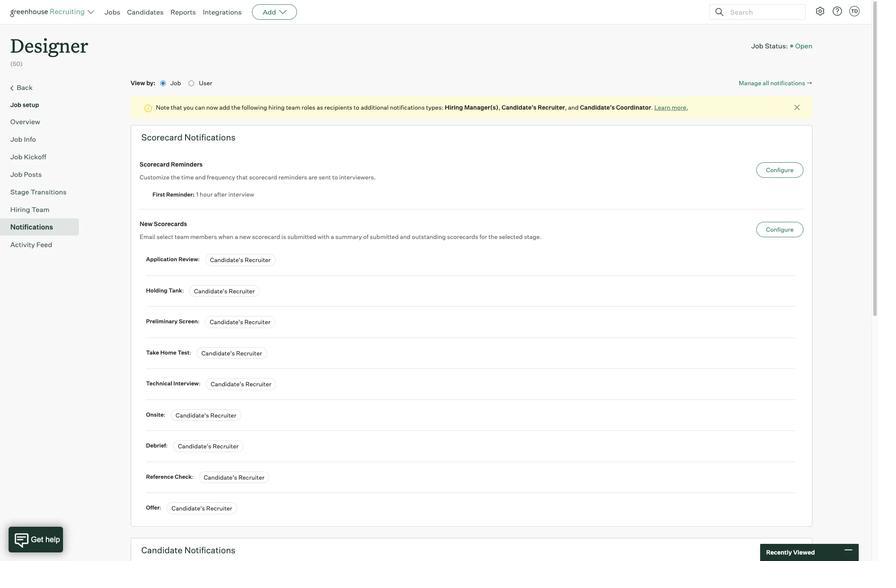 Task type: vqa. For each thing, say whether or not it's contained in the screenshot.
Req
no



Task type: describe. For each thing, give the bounding box(es) containing it.
time
[[181, 174, 194, 181]]

setup
[[23, 101, 39, 108]]

configure image
[[816, 6, 826, 16]]

0 vertical spatial and
[[568, 104, 579, 111]]

candidates link
[[127, 8, 164, 16]]

interview
[[173, 380, 199, 387]]

scorecard for scorecard reminders
[[140, 161, 170, 168]]

recruiter for holding tank :
[[229, 288, 255, 295]]

job for job setup
[[10, 101, 21, 108]]

2 horizontal spatial the
[[489, 233, 498, 241]]

reminders
[[171, 161, 203, 168]]

hour
[[200, 191, 213, 198]]

screen
[[179, 318, 198, 325]]

configure button for customize the time and frequency that scorecard reminders are sent to interviewers.
[[757, 163, 804, 178]]

debrief :
[[146, 443, 169, 449]]

reference
[[146, 474, 174, 481]]

kickoff
[[24, 153, 46, 161]]

jobs link
[[105, 8, 120, 16]]

2 a from the left
[[331, 233, 334, 241]]

open
[[796, 41, 813, 50]]

candidate notifications
[[141, 545, 236, 556]]

info
[[24, 135, 36, 144]]

recruiter for application review :
[[245, 257, 271, 264]]

job posts
[[10, 170, 42, 179]]

notifications for scorecard notifications
[[185, 132, 236, 143]]

candidate's for reference check :
[[204, 474, 237, 481]]

candidates
[[127, 8, 164, 16]]

application review :
[[146, 256, 201, 263]]

job for job posts
[[10, 170, 22, 179]]

2 submitted from the left
[[370, 233, 399, 241]]

back
[[17, 83, 33, 92]]

back link
[[10, 82, 75, 93]]

are
[[309, 174, 318, 181]]

view by:
[[131, 79, 157, 86]]

of
[[363, 233, 369, 241]]

reminder
[[166, 191, 193, 198]]

Job radio
[[160, 81, 166, 86]]

check
[[175, 474, 192, 481]]

td button
[[850, 6, 860, 16]]

hiring team
[[10, 205, 50, 214]]

home
[[160, 349, 177, 356]]

preliminary screen :
[[146, 318, 201, 325]]

0 vertical spatial the
[[231, 104, 241, 111]]

job for job kickoff
[[10, 153, 22, 161]]

recruiter for debrief :
[[213, 443, 239, 450]]

(50)
[[10, 60, 23, 67]]

1 horizontal spatial that
[[237, 174, 248, 181]]

candidate's for onsite :
[[176, 412, 209, 419]]

: right the reference
[[192, 474, 194, 481]]

1
[[196, 191, 199, 198]]

application
[[146, 256, 177, 263]]

candidate's for take home test :
[[202, 350, 235, 357]]

you
[[184, 104, 194, 111]]

: down technical
[[164, 412, 166, 418]]

sent
[[319, 174, 331, 181]]

1 vertical spatial hiring
[[10, 205, 30, 214]]

scorecard notifications
[[141, 132, 236, 143]]

reports
[[171, 8, 196, 16]]

2 candidate's from the left
[[580, 104, 615, 111]]

0 horizontal spatial notifications
[[390, 104, 425, 111]]

technical interview :
[[146, 380, 202, 387]]

jobs
[[105, 8, 120, 16]]

1 horizontal spatial team
[[286, 104, 301, 111]]

manager(s)
[[465, 104, 499, 111]]

job for job status:
[[752, 41, 764, 50]]

notifications link
[[10, 222, 75, 232]]

job info
[[10, 135, 36, 144]]

configure button for email select team members when a new scorecard is submitted with a summary of submitted and outstanding scorecards for the selected stage.
[[757, 222, 804, 238]]

can
[[195, 104, 205, 111]]

note that you can now add the following hiring team roles as recipients to additional notifications types: hiring manager(s) , candidate's recruiter , and candidate's coordinator . learn more.
[[156, 104, 689, 111]]

manage all notifications →
[[739, 79, 813, 86]]

scorecard reminders
[[140, 161, 203, 168]]

User radio
[[189, 81, 194, 86]]

viewed
[[794, 549, 815, 557]]

types:
[[426, 104, 444, 111]]

1 submitted from the left
[[288, 233, 316, 241]]

add
[[219, 104, 230, 111]]

manage all notifications → link
[[739, 79, 813, 87]]

select
[[157, 233, 174, 241]]

holding tank :
[[146, 287, 185, 294]]

additional
[[361, 104, 389, 111]]

add
[[263, 8, 276, 16]]

notifications inside manage all notifications → link
[[771, 79, 806, 86]]

td button
[[848, 4, 862, 18]]

reminders
[[279, 174, 307, 181]]

tank
[[169, 287, 182, 294]]

0 vertical spatial scorecard
[[249, 174, 277, 181]]

team
[[32, 205, 50, 214]]

job status:
[[752, 41, 788, 50]]

job info link
[[10, 134, 75, 144]]

candidate's recruiter for holding tank :
[[194, 288, 255, 295]]

by:
[[146, 79, 156, 86]]

candidate's recruiter for debrief :
[[178, 443, 239, 450]]

candidate's for preliminary screen :
[[210, 319, 243, 326]]

candidate's for holding tank :
[[194, 288, 228, 295]]

as
[[317, 104, 323, 111]]

integrations
[[203, 8, 242, 16]]

new
[[239, 233, 251, 241]]

after
[[214, 191, 227, 198]]

with
[[318, 233, 330, 241]]

Search text field
[[729, 6, 798, 18]]

recruiter for onsite :
[[210, 412, 237, 419]]

job kickoff
[[10, 153, 46, 161]]

candidate's for debrief :
[[178, 443, 211, 450]]

recently
[[767, 549, 792, 557]]

: right home
[[190, 349, 191, 356]]

for
[[480, 233, 488, 241]]

scorecards
[[447, 233, 479, 241]]

is
[[282, 233, 286, 241]]

more.
[[672, 104, 689, 111]]

when
[[218, 233, 234, 241]]



Task type: locate. For each thing, give the bounding box(es) containing it.
0 horizontal spatial a
[[235, 233, 238, 241]]

recruiter for offer :
[[206, 505, 232, 513]]

candidate's left coordinator
[[580, 104, 615, 111]]

notifications left →
[[771, 79, 806, 86]]

selected
[[499, 233, 523, 241]]

1 vertical spatial configure
[[767, 226, 794, 233]]

1 vertical spatial the
[[171, 174, 180, 181]]

0 horizontal spatial that
[[171, 104, 182, 111]]

hiring team link
[[10, 204, 75, 215]]

interview
[[228, 191, 254, 198]]

job left status:
[[752, 41, 764, 50]]

recipients
[[325, 104, 353, 111]]

scorecard left is
[[252, 233, 280, 241]]

0 horizontal spatial hiring
[[10, 205, 30, 214]]

: right technical
[[199, 380, 201, 387]]

1 vertical spatial to
[[332, 174, 338, 181]]

the right add
[[231, 104, 241, 111]]

take
[[146, 349, 159, 356]]

interviewers.
[[339, 174, 376, 181]]

onsite
[[146, 412, 164, 418]]

preliminary
[[146, 318, 178, 325]]

scorecard up scorecard reminders
[[141, 132, 183, 143]]

: up reference check :
[[166, 443, 168, 449]]

candidate's down check
[[172, 505, 205, 513]]

debrief
[[146, 443, 166, 449]]

the
[[231, 104, 241, 111], [171, 174, 180, 181], [489, 233, 498, 241]]

2 vertical spatial notifications
[[184, 545, 236, 556]]

candidate's right tank
[[194, 288, 228, 295]]

stage.
[[524, 233, 542, 241]]

candidate's recruiter for take home test :
[[202, 350, 262, 357]]

hiring down stage
[[10, 205, 30, 214]]

first reminder : 1 hour after interview
[[153, 191, 254, 198]]

learn
[[655, 104, 671, 111]]

recruiter for preliminary screen :
[[245, 319, 271, 326]]

candidate's recruiter for preliminary screen :
[[210, 319, 271, 326]]

onsite :
[[146, 412, 167, 418]]

1 horizontal spatial a
[[331, 233, 334, 241]]

0 horizontal spatial ,
[[499, 104, 501, 111]]

all
[[763, 79, 770, 86]]

1 vertical spatial that
[[237, 174, 248, 181]]

job posts link
[[10, 169, 75, 180]]

scorecard up customize
[[140, 161, 170, 168]]

0 horizontal spatial team
[[175, 233, 189, 241]]

activity feed
[[10, 240, 52, 249]]

recently viewed
[[767, 549, 815, 557]]

job inside "link"
[[10, 135, 22, 144]]

1 vertical spatial notifications
[[390, 104, 425, 111]]

manage
[[739, 79, 762, 86]]

recruiter for reference check :
[[239, 474, 265, 481]]

1 vertical spatial scorecard
[[140, 161, 170, 168]]

stage
[[10, 188, 29, 196]]

: right holding
[[182, 287, 184, 294]]

job left info
[[10, 135, 22, 144]]

2 horizontal spatial and
[[568, 104, 579, 111]]

0 horizontal spatial the
[[171, 174, 180, 181]]

team right select
[[175, 233, 189, 241]]

submitted
[[288, 233, 316, 241], [370, 233, 399, 241]]

candidate's right manager(s)
[[502, 104, 537, 111]]

1 vertical spatial team
[[175, 233, 189, 241]]

to
[[354, 104, 360, 111], [332, 174, 338, 181]]

hiring right types: at the top of the page
[[445, 104, 463, 111]]

0 vertical spatial notifications
[[185, 132, 236, 143]]

candidate's recruiter for onsite :
[[176, 412, 237, 419]]

team left roles on the top
[[286, 104, 301, 111]]

candidate's recruiter for technical interview :
[[211, 381, 272, 388]]

0 vertical spatial notifications
[[771, 79, 806, 86]]

candidate's for technical interview :
[[211, 381, 244, 388]]

0 vertical spatial that
[[171, 104, 182, 111]]

configure for customize the time and frequency that scorecard reminders are sent to interviewers.
[[767, 166, 794, 174]]

frequency
[[207, 174, 235, 181]]

integrations link
[[203, 8, 242, 16]]

notifications left types: at the top of the page
[[390, 104, 425, 111]]

0 vertical spatial configure
[[767, 166, 794, 174]]

recruiter for take home test :
[[236, 350, 262, 357]]

roles
[[302, 104, 316, 111]]

0 horizontal spatial submitted
[[288, 233, 316, 241]]

notifications
[[185, 132, 236, 143], [10, 223, 53, 231], [184, 545, 236, 556]]

customize
[[140, 174, 170, 181]]

2 configure from the top
[[767, 226, 794, 233]]

candidate's right screen
[[210, 319, 243, 326]]

1 horizontal spatial candidate's
[[580, 104, 615, 111]]

candidate's recruiter for application review :
[[210, 257, 271, 264]]

2 vertical spatial and
[[400, 233, 411, 241]]

:
[[193, 191, 195, 198], [198, 256, 200, 263], [182, 287, 184, 294], [198, 318, 200, 325], [190, 349, 191, 356], [199, 380, 201, 387], [164, 412, 166, 418], [166, 443, 168, 449], [192, 474, 194, 481], [160, 505, 161, 512]]

candidate's
[[502, 104, 537, 111], [580, 104, 615, 111]]

0 vertical spatial scorecard
[[141, 132, 183, 143]]

: right the preliminary
[[198, 318, 200, 325]]

job left kickoff
[[10, 153, 22, 161]]

first
[[153, 191, 165, 198]]

0 horizontal spatial to
[[332, 174, 338, 181]]

candidate's
[[210, 257, 244, 264], [194, 288, 228, 295], [210, 319, 243, 326], [202, 350, 235, 357], [211, 381, 244, 388], [176, 412, 209, 419], [178, 443, 211, 450], [204, 474, 237, 481], [172, 505, 205, 513]]

1 horizontal spatial and
[[400, 233, 411, 241]]

user
[[199, 79, 212, 86]]

the right for
[[489, 233, 498, 241]]

reports link
[[171, 8, 196, 16]]

1 horizontal spatial submitted
[[370, 233, 399, 241]]

the left time
[[171, 174, 180, 181]]

candidate's for application review :
[[210, 257, 244, 264]]

: left 1
[[193, 191, 195, 198]]

a right with
[[331, 233, 334, 241]]

configure for email select team members when a new scorecard is submitted with a summary of submitted and outstanding scorecards for the selected stage.
[[767, 226, 794, 233]]

scorecard
[[249, 174, 277, 181], [252, 233, 280, 241]]

transitions
[[31, 188, 67, 196]]

to right recipients
[[354, 104, 360, 111]]

1 horizontal spatial notifications
[[771, 79, 806, 86]]

1 vertical spatial notifications
[[10, 223, 53, 231]]

2 , from the left
[[565, 104, 567, 111]]

0 vertical spatial configure button
[[757, 163, 804, 178]]

1 configure button from the top
[[757, 163, 804, 178]]

: down the reference
[[160, 505, 161, 512]]

: inside 'first reminder : 1 hour after interview'
[[193, 191, 195, 198]]

team
[[286, 104, 301, 111], [175, 233, 189, 241]]

coordinator
[[616, 104, 652, 111]]

candidate's right check
[[204, 474, 237, 481]]

take home test :
[[146, 349, 193, 356]]

note
[[156, 104, 170, 111]]

candidate's right interview
[[211, 381, 244, 388]]

technical
[[146, 380, 172, 387]]

candidate's recruiter
[[210, 257, 271, 264], [194, 288, 255, 295], [210, 319, 271, 326], [202, 350, 262, 357], [211, 381, 272, 388], [176, 412, 237, 419], [178, 443, 239, 450], [204, 474, 265, 481], [172, 505, 232, 513]]

1 vertical spatial and
[[195, 174, 206, 181]]

activity feed link
[[10, 240, 75, 250]]

feed
[[36, 240, 52, 249]]

stage transitions link
[[10, 187, 75, 197]]

to right 'sent'
[[332, 174, 338, 181]]

1 horizontal spatial ,
[[565, 104, 567, 111]]

1 horizontal spatial the
[[231, 104, 241, 111]]

1 a from the left
[[235, 233, 238, 241]]

members
[[190, 233, 217, 241]]

job for job
[[170, 79, 182, 86]]

notifications for candidate notifications
[[184, 545, 236, 556]]

designer (50)
[[10, 33, 88, 67]]

hiring
[[269, 104, 285, 111]]

1 configure from the top
[[767, 166, 794, 174]]

that left you
[[171, 104, 182, 111]]

recruiter for technical interview :
[[246, 381, 272, 388]]

0 horizontal spatial candidate's
[[502, 104, 537, 111]]

1 vertical spatial configure button
[[757, 222, 804, 238]]

email select team members when a new scorecard is submitted with a summary of submitted and outstanding scorecards for the selected stage.
[[140, 233, 542, 241]]

scorecard for scorecard notifications
[[141, 132, 183, 143]]

0 vertical spatial team
[[286, 104, 301, 111]]

scorecard up interview
[[249, 174, 277, 181]]

candidate's for offer :
[[172, 505, 205, 513]]

offer
[[146, 505, 160, 512]]

job right job radio
[[170, 79, 182, 86]]

designer
[[10, 33, 88, 58]]

candidate's recruiter for reference check :
[[204, 474, 265, 481]]

1 vertical spatial scorecard
[[252, 233, 280, 241]]

candidate's down interview
[[176, 412, 209, 419]]

review
[[179, 256, 198, 263]]

candidate's right test
[[202, 350, 235, 357]]

1 , from the left
[[499, 104, 501, 111]]

that
[[171, 104, 182, 111], [237, 174, 248, 181]]

customize the time and frequency that scorecard reminders are sent to interviewers.
[[140, 174, 376, 181]]

td
[[852, 8, 859, 14]]

scorecards
[[154, 220, 187, 228]]

submitted right is
[[288, 233, 316, 241]]

candidate's recruiter for offer :
[[172, 505, 232, 513]]

candidate's down when
[[210, 257, 244, 264]]

0 vertical spatial to
[[354, 104, 360, 111]]

0 horizontal spatial and
[[195, 174, 206, 181]]

greenhouse recruiting image
[[10, 7, 87, 17]]

job setup
[[10, 101, 39, 108]]

job left posts
[[10, 170, 22, 179]]

job left setup on the top left
[[10, 101, 21, 108]]

submitted right the of
[[370, 233, 399, 241]]

that up interview
[[237, 174, 248, 181]]

email
[[140, 233, 155, 241]]

2 configure button from the top
[[757, 222, 804, 238]]

candidate
[[141, 545, 183, 556]]

1 horizontal spatial hiring
[[445, 104, 463, 111]]

job
[[752, 41, 764, 50], [170, 79, 182, 86], [10, 101, 21, 108], [10, 135, 22, 144], [10, 153, 22, 161], [10, 170, 22, 179]]

holding
[[146, 287, 168, 294]]

outstanding
[[412, 233, 446, 241]]

overview
[[10, 117, 40, 126]]

2 vertical spatial the
[[489, 233, 498, 241]]

,
[[499, 104, 501, 111], [565, 104, 567, 111]]

1 candidate's from the left
[[502, 104, 537, 111]]

: down members
[[198, 256, 200, 263]]

0 vertical spatial hiring
[[445, 104, 463, 111]]

status:
[[765, 41, 788, 50]]

job for job info
[[10, 135, 22, 144]]

.
[[652, 104, 653, 111]]

candidate's up check
[[178, 443, 211, 450]]

a left new
[[235, 233, 238, 241]]

→
[[807, 79, 813, 86]]

1 horizontal spatial to
[[354, 104, 360, 111]]

overview link
[[10, 116, 75, 127]]



